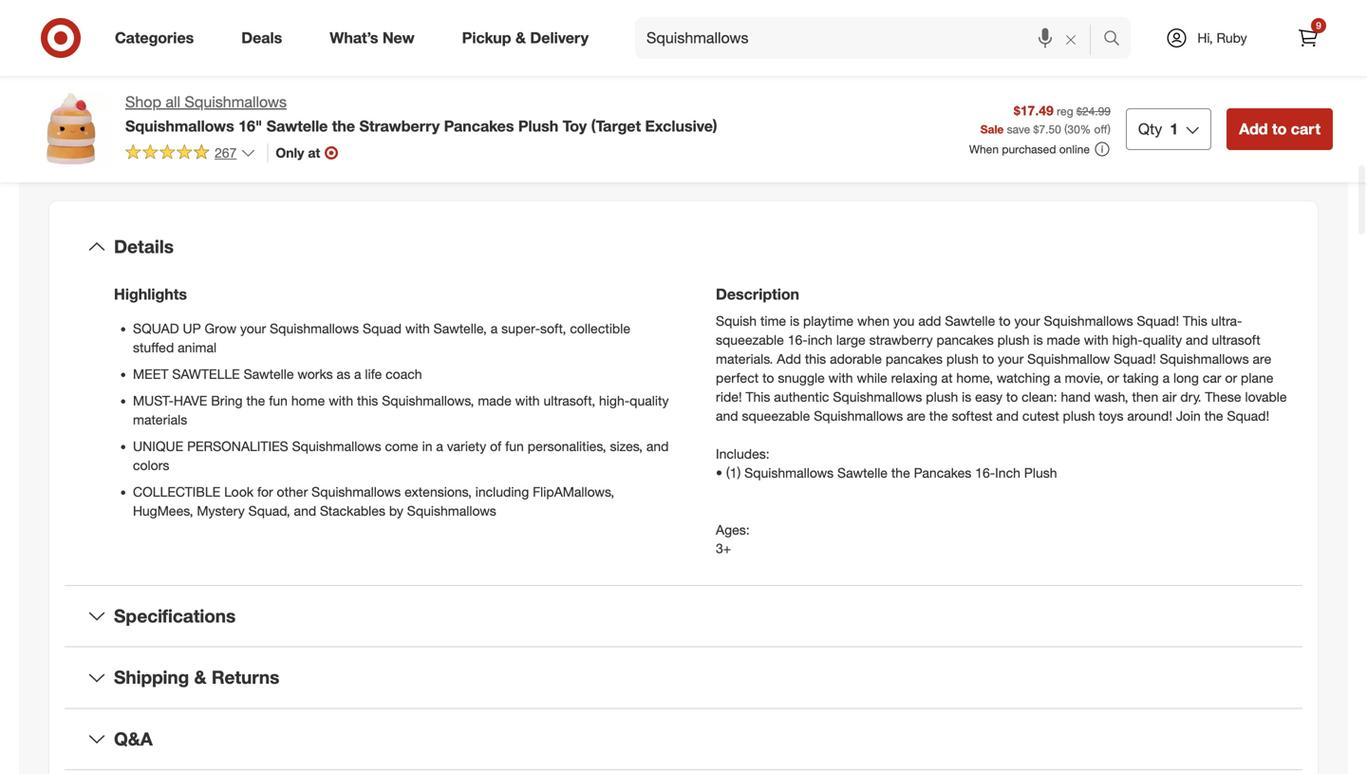 Task type: describe. For each thing, give the bounding box(es) containing it.
by
[[389, 502, 403, 519]]

meet
[[133, 365, 169, 382]]

stackables
[[320, 502, 386, 519]]

to down materials.
[[763, 369, 774, 386]]

including
[[476, 483, 529, 500]]

soft,
[[540, 320, 566, 337]]

specifications
[[114, 605, 236, 627]]

2 vertical spatial is
[[962, 388, 972, 405]]

q&a
[[114, 728, 153, 750]]

with up squishmallow
[[1084, 331, 1109, 348]]

with down the as
[[329, 392, 353, 409]]

a inside squad up grow your squishmallows squad with sawtelle, a super-soft, collectible stuffed animal
[[491, 320, 498, 337]]

look
[[224, 483, 254, 500]]

toy
[[563, 117, 587, 135]]

hi,
[[1198, 29, 1213, 46]]

easy
[[975, 388, 1003, 405]]

bring
[[211, 392, 243, 409]]

life
[[365, 365, 382, 382]]

lovable
[[1246, 388, 1287, 405]]

only
[[276, 144, 304, 161]]

personalities
[[187, 438, 288, 454]]

squishmallow
[[1028, 350, 1110, 367]]

when
[[970, 142, 999, 156]]

)
[[1108, 122, 1111, 136]]

squishmallows 16&#34; sawtelle the strawberry pancakes plush toy (target exclusive), 5 of 14 image
[[34, 0, 340, 56]]

squad up grow your squishmallows squad with sawtelle, a super-soft, collectible stuffed animal
[[133, 320, 631, 356]]

in
[[422, 438, 433, 454]]

grow
[[205, 320, 237, 337]]

and down ride!
[[716, 407, 739, 424]]

$24.99
[[1077, 104, 1111, 118]]

as
[[337, 365, 351, 382]]

ultrasoft
[[1212, 331, 1261, 348]]

sizes,
[[610, 438, 643, 454]]

& for shipping
[[194, 666, 207, 688]]

unique personalities squishmallows come in a variety of fun personalities, sizes, and colors
[[133, 438, 669, 473]]

collectible look for other squishmallows extensions, including flipamallows, hugmees, mystery squad, and stackables by squishmallows
[[133, 483, 615, 519]]

add to cart button
[[1227, 108, 1333, 150]]

come
[[385, 438, 419, 454]]

plush for pancakes
[[518, 117, 559, 135]]

0 horizontal spatial are
[[907, 407, 926, 424]]

0 vertical spatial pancakes
[[937, 331, 994, 348]]

includes:
[[716, 445, 770, 462]]

hand
[[1061, 388, 1091, 405]]

2 or from the left
[[1226, 369, 1238, 386]]

squishmallows,
[[382, 392, 474, 409]]

image of squishmallows 16" sawtelle the strawberry pancakes plush toy (target exclusive) image
[[34, 91, 110, 167]]

sawtelle inside "includes: • (1) squishmallows sawtelle the pancakes 16-inch plush"
[[838, 464, 888, 481]]

long
[[1174, 369, 1199, 386]]

your inside squad up grow your squishmallows squad with sawtelle, a super-soft, collectible stuffed animal
[[240, 320, 266, 337]]

advertisement region
[[707, 5, 1333, 77]]

squish time is playtime when you add sawtelle to your squishmallows squad! this ultra- squeezable 16-inch large strawberry pancakes plush is made with high-quality and ultrasoft materials. add this adorable pancakes plush to your squishmallow squad! squishmallows are perfect to snuggle with while relaxing at home, watching a movie, or taking a long car or plane ride! this authentic squishmallows plush is easy to clean: hand wash, then air dry. these lovable and squeezable squishmallows are the softest and cutest plush toys around! join the squad!
[[716, 312, 1287, 424]]

& for pickup
[[516, 29, 526, 47]]

returns
[[212, 666, 280, 688]]

ultrasoft,
[[544, 392, 596, 409]]

time
[[761, 312, 786, 329]]

267
[[215, 144, 237, 161]]

show
[[282, 83, 320, 101]]

perfect
[[716, 369, 759, 386]]

collectible
[[570, 320, 631, 337]]

online
[[1060, 142, 1090, 156]]

sawtelle inside squish time is playtime when you add sawtelle to your squishmallows squad! this ultra- squeezable 16-inch large strawberry pancakes plush is made with high-quality and ultrasoft materials. add this adorable pancakes plush to your squishmallow squad! squishmallows are perfect to snuggle with while relaxing at home, watching a movie, or taking a long car or plane ride! this authentic squishmallows plush is easy to clean: hand wash, then air dry. these lovable and squeezable squishmallows are the softest and cutest plush toys around! join the squad!
[[945, 312, 996, 329]]

shipping & returns button
[[65, 647, 1303, 708]]

the inside shop all squishmallows squishmallows 16" sawtelle the strawberry pancakes plush toy (target exclusive)
[[332, 117, 355, 135]]

playtime
[[803, 312, 854, 329]]

q&a button
[[65, 709, 1303, 769]]

stuffed
[[133, 339, 174, 356]]

unique
[[133, 438, 183, 454]]

have
[[174, 392, 207, 409]]

squishmallows inside "includes: • (1) squishmallows sawtelle the pancakes 16-inch plush"
[[745, 464, 834, 481]]

works
[[298, 365, 333, 382]]

high- inside must-have bring the fun home with this squishmallows, made with ultrasoft, high-quality materials
[[599, 392, 630, 409]]

with left "ultrasoft,"
[[515, 392, 540, 409]]

reg
[[1057, 104, 1074, 118]]

toys
[[1099, 407, 1124, 424]]

plush down hand
[[1063, 407, 1096, 424]]

and inside the unique personalities squishmallows come in a variety of fun personalities, sizes, and colors
[[647, 438, 669, 454]]

more
[[325, 83, 360, 101]]

to inside button
[[1273, 120, 1287, 138]]

qty 1
[[1139, 120, 1179, 138]]

•
[[716, 464, 723, 481]]

shop all squishmallows squishmallows 16" sawtelle the strawberry pancakes plush toy (target exclusive)
[[125, 93, 718, 135]]

with inside squad up grow your squishmallows squad with sawtelle, a super-soft, collectible stuffed animal
[[405, 320, 430, 337]]

quality inside squish time is playtime when you add sawtelle to your squishmallows squad! this ultra- squeezable 16-inch large strawberry pancakes plush is made with high-quality and ultrasoft materials. add this adorable pancakes plush to your squishmallow squad! squishmallows are perfect to snuggle with while relaxing at home, watching a movie, or taking a long car or plane ride! this authentic squishmallows plush is easy to clean: hand wash, then air dry. these lovable and squeezable squishmallows are the softest and cutest plush toys around! join the squad!
[[1143, 331, 1183, 348]]

squad,
[[248, 502, 290, 519]]

these
[[1206, 388, 1242, 405]]

shipping & returns
[[114, 666, 280, 688]]

specifications button
[[65, 586, 1303, 646]]

16"
[[238, 117, 262, 135]]

all
[[166, 93, 180, 111]]

wash,
[[1095, 388, 1129, 405]]

you
[[894, 312, 915, 329]]

What can we help you find? suggestions appear below search field
[[635, 17, 1108, 59]]

high- inside squish time is playtime when you add sawtelle to your squishmallows squad! this ultra- squeezable 16-inch large strawberry pancakes plush is made with high-quality and ultrasoft materials. add this adorable pancakes plush to your squishmallow squad! squishmallows are perfect to snuggle with while relaxing at home, watching a movie, or taking a long car or plane ride! this authentic squishmallows plush is easy to clean: hand wash, then air dry. these lovable and squeezable squishmallows are the softest and cutest plush toys around! join the squad!
[[1113, 331, 1143, 348]]

save
[[1007, 122, 1031, 136]]

3+
[[716, 540, 731, 557]]

pickup & delivery link
[[446, 17, 613, 59]]

pancakes inside shop all squishmallows squishmallows 16" sawtelle the strawberry pancakes plush toy (target exclusive)
[[444, 117, 514, 135]]

pancakes inside "includes: • (1) squishmallows sawtelle the pancakes 16-inch plush"
[[914, 464, 972, 481]]

add inside button
[[1240, 120, 1268, 138]]

and left ultrasoft
[[1186, 331, 1209, 348]]

plush up home,
[[947, 350, 979, 367]]

pickup
[[462, 29, 511, 47]]

cutest
[[1023, 407, 1060, 424]]

around!
[[1128, 407, 1173, 424]]

sawtelle inside shop all squishmallows squishmallows 16" sawtelle the strawberry pancakes plush toy (target exclusive)
[[267, 117, 328, 135]]

2 horizontal spatial is
[[1034, 331, 1043, 348]]

0 vertical spatial this
[[1183, 312, 1208, 329]]

inch
[[995, 464, 1021, 481]]

0 vertical spatial is
[[790, 312, 800, 329]]

clean:
[[1022, 388, 1058, 405]]

1 vertical spatial squeezable
[[742, 407, 810, 424]]

with down the adorable
[[829, 369, 853, 386]]

car
[[1203, 369, 1222, 386]]

squishmallows inside squad up grow your squishmallows squad with sawtelle, a super-soft, collectible stuffed animal
[[270, 320, 359, 337]]

of
[[490, 438, 502, 454]]

colors
[[133, 457, 169, 473]]

to down "watching"
[[1007, 388, 1018, 405]]

strawberry
[[359, 117, 440, 135]]

this inside must-have bring the fun home with this squishmallows, made with ultrasoft, high-quality materials
[[357, 392, 378, 409]]

a right the as
[[354, 365, 361, 382]]

0 vertical spatial squeezable
[[716, 331, 784, 348]]



Task type: vqa. For each thing, say whether or not it's contained in the screenshot.
Pancakes inside includes: • (1) squishmallows sawtelle the pancakes 16-inch plush
yes



Task type: locate. For each thing, give the bounding box(es) containing it.
add left cart
[[1240, 120, 1268, 138]]

images
[[364, 83, 413, 101]]

must-have bring the fun home with this squishmallows, made with ultrasoft, high-quality materials
[[133, 392, 669, 428]]

1 horizontal spatial is
[[962, 388, 972, 405]]

0 vertical spatial plush
[[518, 117, 559, 135]]

0 vertical spatial quality
[[1143, 331, 1183, 348]]

1 horizontal spatial pancakes
[[914, 464, 972, 481]]

plane
[[1241, 369, 1274, 386]]

fun inside must-have bring the fun home with this squishmallows, made with ultrasoft, high-quality materials
[[269, 392, 288, 409]]

meet sawtelle sawtelle works as a life coach
[[133, 365, 422, 382]]

0 horizontal spatial or
[[1107, 369, 1120, 386]]

%
[[1081, 122, 1091, 136]]

what's new
[[330, 29, 415, 47]]

show more images button
[[270, 71, 425, 113]]

made inside squish time is playtime when you add sawtelle to your squishmallows squad! this ultra- squeezable 16-inch large strawberry pancakes plush is made with high-quality and ultrasoft materials. add this adorable pancakes plush to your squishmallow squad! squishmallows are perfect to snuggle with while relaxing at home, watching a movie, or taking a long car or plane ride! this authentic squishmallows plush is easy to clean: hand wash, then air dry. these lovable and squeezable squishmallows are the softest and cutest plush toys around! join the squad!
[[1047, 331, 1081, 348]]

about
[[605, 159, 667, 185]]

inch
[[808, 331, 833, 348]]

16- down softest
[[975, 464, 995, 481]]

air
[[1163, 388, 1177, 405]]

a right in
[[436, 438, 443, 454]]

$
[[1034, 122, 1039, 136]]

dry.
[[1181, 388, 1202, 405]]

is up squishmallow
[[1034, 331, 1043, 348]]

quality inside must-have bring the fun home with this squishmallows, made with ultrasoft, high-quality materials
[[630, 392, 669, 409]]

fun right the of
[[505, 438, 524, 454]]

collectible
[[133, 483, 221, 500]]

1 horizontal spatial made
[[1047, 331, 1081, 348]]

sawtelle
[[267, 117, 328, 135], [945, 312, 996, 329], [244, 365, 294, 382], [838, 464, 888, 481]]

about this item
[[605, 159, 763, 185]]

join
[[1177, 407, 1201, 424]]

16-
[[788, 331, 808, 348], [975, 464, 995, 481]]

ultra-
[[1212, 312, 1243, 329]]

1 horizontal spatial add
[[1240, 120, 1268, 138]]

1 vertical spatial are
[[907, 407, 926, 424]]

are down relaxing
[[907, 407, 926, 424]]

this inside squish time is playtime when you add sawtelle to your squishmallows squad! this ultra- squeezable 16-inch large strawberry pancakes plush is made with high-quality and ultrasoft materials. add this adorable pancakes plush to your squishmallow squad! squishmallows are perfect to snuggle with while relaxing at home, watching a movie, or taking a long car or plane ride! this authentic squishmallows plush is easy to clean: hand wash, then air dry. these lovable and squeezable squishmallows are the softest and cutest plush toys around! join the squad!
[[805, 350, 826, 367]]

with right the squad
[[405, 320, 430, 337]]

home
[[291, 392, 325, 409]]

a inside the unique personalities squishmallows come in a variety of fun personalities, sizes, and colors
[[436, 438, 443, 454]]

this left ultra-
[[1183, 312, 1208, 329]]

0 horizontal spatial &
[[194, 666, 207, 688]]

made up squishmallow
[[1047, 331, 1081, 348]]

and down other
[[294, 502, 316, 519]]

1 horizontal spatial high-
[[1113, 331, 1143, 348]]

materials.
[[716, 350, 773, 367]]

0 vertical spatial pancakes
[[444, 117, 514, 135]]

0 horizontal spatial this
[[746, 388, 771, 405]]

sawtelle,
[[434, 320, 487, 337]]

0 horizontal spatial this
[[357, 392, 378, 409]]

16- down playtime
[[788, 331, 808, 348]]

sponsored
[[1277, 79, 1333, 93]]

this down life
[[357, 392, 378, 409]]

0 vertical spatial add
[[1240, 120, 1268, 138]]

to up home,
[[983, 350, 995, 367]]

0 vertical spatial fun
[[269, 392, 288, 409]]

0 vertical spatial this
[[673, 159, 711, 185]]

your up squishmallow
[[1015, 312, 1041, 329]]

1 horizontal spatial at
[[942, 369, 953, 386]]

1 vertical spatial at
[[942, 369, 953, 386]]

0 vertical spatial 16-
[[788, 331, 808, 348]]

deals link
[[225, 17, 306, 59]]

animal
[[178, 339, 217, 356]]

to up "watching"
[[999, 312, 1011, 329]]

add to cart
[[1240, 120, 1321, 138]]

0 horizontal spatial 16-
[[788, 331, 808, 348]]

this down perfect
[[746, 388, 771, 405]]

must-
[[133, 392, 174, 409]]

1 vertical spatial quality
[[630, 392, 669, 409]]

add inside squish time is playtime when you add sawtelle to your squishmallows squad! this ultra- squeezable 16-inch large strawberry pancakes plush is made with high-quality and ultrasoft materials. add this adorable pancakes plush to your squishmallow squad! squishmallows are perfect to snuggle with while relaxing at home, watching a movie, or taking a long car or plane ride! this authentic squishmallows plush is easy to clean: hand wash, then air dry. these lovable and squeezable squishmallows are the softest and cutest plush toys around! join the squad!
[[777, 350, 802, 367]]

plush inside shop all squishmallows squishmallows 16" sawtelle the strawberry pancakes plush toy (target exclusive)
[[518, 117, 559, 135]]

0 horizontal spatial fun
[[269, 392, 288, 409]]

at left home,
[[942, 369, 953, 386]]

categories
[[115, 29, 194, 47]]

taking
[[1123, 369, 1159, 386]]

16- inside squish time is playtime when you add sawtelle to your squishmallows squad! this ultra- squeezable 16-inch large strawberry pancakes plush is made with high-quality and ultrasoft materials. add this adorable pancakes plush to your squishmallow squad! squishmallows are perfect to snuggle with while relaxing at home, watching a movie, or taking a long car or plane ride! this authentic squishmallows plush is easy to clean: hand wash, then air dry. these lovable and squeezable squishmallows are the softest and cutest plush toys around! join the squad!
[[788, 331, 808, 348]]

fun
[[269, 392, 288, 409], [505, 438, 524, 454]]

0 vertical spatial are
[[1253, 350, 1272, 367]]

ages: 3+
[[716, 521, 750, 557]]

plush right the inch
[[1025, 464, 1058, 481]]

1 horizontal spatial are
[[1253, 350, 1272, 367]]

1 or from the left
[[1107, 369, 1120, 386]]

or right car
[[1226, 369, 1238, 386]]

$17.49 reg $24.99 sale save $ 7.50 ( 30 % off )
[[981, 102, 1111, 136]]

super-
[[502, 320, 540, 337]]

& left returns
[[194, 666, 207, 688]]

0 horizontal spatial plush
[[518, 117, 559, 135]]

what's
[[330, 29, 378, 47]]

1 vertical spatial high-
[[599, 392, 630, 409]]

mystery
[[197, 502, 245, 519]]

off
[[1095, 122, 1108, 136]]

ruby
[[1217, 29, 1248, 46]]

1 horizontal spatial plush
[[1025, 464, 1058, 481]]

& right pickup
[[516, 29, 526, 47]]

your
[[1015, 312, 1041, 329], [240, 320, 266, 337], [998, 350, 1024, 367]]

0 horizontal spatial high-
[[599, 392, 630, 409]]

high-
[[1113, 331, 1143, 348], [599, 392, 630, 409]]

1 horizontal spatial quality
[[1143, 331, 1183, 348]]

flipamallows,
[[533, 483, 615, 500]]

1 horizontal spatial fun
[[505, 438, 524, 454]]

0 horizontal spatial made
[[478, 392, 512, 409]]

pancakes right strawberry
[[444, 117, 514, 135]]

plush for inch
[[1025, 464, 1058, 481]]

the inside "includes: • (1) squishmallows sawtelle the pancakes 16-inch plush"
[[892, 464, 911, 481]]

qty
[[1139, 120, 1163, 138]]

a left super- at the left
[[491, 320, 498, 337]]

is
[[790, 312, 800, 329], [1034, 331, 1043, 348], [962, 388, 972, 405]]

at inside squish time is playtime when you add sawtelle to your squishmallows squad! this ultra- squeezable 16-inch large strawberry pancakes plush is made with high-quality and ultrasoft materials. add this adorable pancakes plush to your squishmallow squad! squishmallows are perfect to snuggle with while relaxing at home, watching a movie, or taking a long car or plane ride! this authentic squishmallows plush is easy to clean: hand wash, then air dry. these lovable and squeezable squishmallows are the softest and cutest plush toys around! join the squad!
[[942, 369, 953, 386]]

this down the exclusive)
[[673, 159, 711, 185]]

the inside must-have bring the fun home with this squishmallows, made with ultrasoft, high-quality materials
[[246, 392, 265, 409]]

7.50
[[1039, 122, 1062, 136]]

to
[[1273, 120, 1287, 138], [999, 312, 1011, 329], [983, 350, 995, 367], [763, 369, 774, 386], [1007, 388, 1018, 405]]

1 vertical spatial fun
[[505, 438, 524, 454]]

hugmees,
[[133, 502, 193, 519]]

1 vertical spatial pancakes
[[886, 350, 943, 367]]

squad!
[[1137, 312, 1180, 329], [1114, 350, 1156, 367], [1228, 407, 1270, 424]]

add up 'snuggle'
[[777, 350, 802, 367]]

this
[[673, 159, 711, 185], [805, 350, 826, 367], [357, 392, 378, 409]]

a up air on the bottom right of page
[[1163, 369, 1170, 386]]

squad
[[133, 320, 179, 337]]

1 horizontal spatial 16-
[[975, 464, 995, 481]]

267 link
[[125, 143, 256, 165]]

and inside collectible look for other squishmallows extensions, including flipamallows, hugmees, mystery squad, and stackables by squishmallows
[[294, 502, 316, 519]]

0 horizontal spatial quality
[[630, 392, 669, 409]]

search button
[[1095, 17, 1141, 63]]

or up wash,
[[1107, 369, 1120, 386]]

0 vertical spatial high-
[[1113, 331, 1143, 348]]

add
[[919, 312, 942, 329]]

pancakes up relaxing
[[886, 350, 943, 367]]

plush up "watching"
[[998, 331, 1030, 348]]

sale
[[981, 122, 1004, 136]]

0 horizontal spatial is
[[790, 312, 800, 329]]

1 vertical spatial add
[[777, 350, 802, 367]]

plush down relaxing
[[926, 388, 958, 405]]

high- up taking
[[1113, 331, 1143, 348]]

0 vertical spatial made
[[1047, 331, 1081, 348]]

watching
[[997, 369, 1051, 386]]

squishmallows 16&#34; sawtelle the strawberry pancakes plush toy (target exclusive), 6 of 14 image
[[355, 0, 661, 56]]

purchased
[[1002, 142, 1057, 156]]

only at
[[276, 144, 320, 161]]

fun down the meet sawtelle sawtelle works as a life coach
[[269, 392, 288, 409]]

squeezable down "authentic" at the bottom right of page
[[742, 407, 810, 424]]

&
[[516, 29, 526, 47], [194, 666, 207, 688]]

includes: • (1) squishmallows sawtelle the pancakes 16-inch plush
[[716, 445, 1058, 481]]

fun inside the unique personalities squishmallows come in a variety of fun personalities, sizes, and colors
[[505, 438, 524, 454]]

0 horizontal spatial pancakes
[[444, 117, 514, 135]]

0 vertical spatial squad!
[[1137, 312, 1180, 329]]

pancakes down softest
[[914, 464, 972, 481]]

quality up taking
[[1143, 331, 1183, 348]]

pancakes up home,
[[937, 331, 994, 348]]

image gallery element
[[34, 0, 661, 113]]

are up plane
[[1253, 350, 1272, 367]]

1 vertical spatial is
[[1034, 331, 1043, 348]]

and down easy
[[997, 407, 1019, 424]]

2 vertical spatial squad!
[[1228, 407, 1270, 424]]

1 vertical spatial pancakes
[[914, 464, 972, 481]]

materials
[[133, 411, 187, 428]]

0 vertical spatial at
[[308, 144, 320, 161]]

1 vertical spatial 16-
[[975, 464, 995, 481]]

1 horizontal spatial or
[[1226, 369, 1238, 386]]

1 vertical spatial plush
[[1025, 464, 1058, 481]]

other
[[277, 483, 308, 500]]

is right time
[[790, 312, 800, 329]]

1 vertical spatial made
[[478, 392, 512, 409]]

1 horizontal spatial &
[[516, 29, 526, 47]]

0 horizontal spatial add
[[777, 350, 802, 367]]

squad
[[363, 320, 402, 337]]

or
[[1107, 369, 1120, 386], [1226, 369, 1238, 386]]

a down squishmallow
[[1054, 369, 1061, 386]]

& inside dropdown button
[[194, 666, 207, 688]]

squeezable up materials.
[[716, 331, 784, 348]]

your right grow
[[240, 320, 266, 337]]

personalities,
[[528, 438, 606, 454]]

1 vertical spatial this
[[746, 388, 771, 405]]

made up the of
[[478, 392, 512, 409]]

1 horizontal spatial this
[[673, 159, 711, 185]]

quality up sizes,
[[630, 392, 669, 409]]

1 vertical spatial &
[[194, 666, 207, 688]]

0 horizontal spatial at
[[308, 144, 320, 161]]

your up "watching"
[[998, 350, 1024, 367]]

when purchased online
[[970, 142, 1090, 156]]

highlights
[[114, 285, 187, 303]]

made inside must-have bring the fun home with this squishmallows, made with ultrasoft, high-quality materials
[[478, 392, 512, 409]]

(target
[[591, 117, 641, 135]]

squishmallows inside the unique personalities squishmallows come in a variety of fun personalities, sizes, and colors
[[292, 438, 381, 454]]

adorable
[[830, 350, 882, 367]]

1
[[1170, 120, 1179, 138]]

1 vertical spatial this
[[805, 350, 826, 367]]

plush inside "includes: • (1) squishmallows sawtelle the pancakes 16-inch plush"
[[1025, 464, 1058, 481]]

16- inside "includes: • (1) squishmallows sawtelle the pancakes 16-inch plush"
[[975, 464, 995, 481]]

0 vertical spatial &
[[516, 29, 526, 47]]

at right only
[[308, 144, 320, 161]]

and right sizes,
[[647, 438, 669, 454]]

to left cart
[[1273, 120, 1287, 138]]

squish
[[716, 312, 757, 329]]

is up softest
[[962, 388, 972, 405]]

2 horizontal spatial this
[[805, 350, 826, 367]]

exclusive)
[[645, 117, 718, 135]]

variety
[[447, 438, 486, 454]]

2 vertical spatial this
[[357, 392, 378, 409]]

plush left toy
[[518, 117, 559, 135]]

new
[[383, 29, 415, 47]]

1 vertical spatial squad!
[[1114, 350, 1156, 367]]

1 horizontal spatial this
[[1183, 312, 1208, 329]]

sawtelle
[[172, 365, 240, 382]]

9
[[1317, 19, 1322, 31]]

a
[[491, 320, 498, 337], [354, 365, 361, 382], [1054, 369, 1061, 386], [1163, 369, 1170, 386], [436, 438, 443, 454]]

shop
[[125, 93, 161, 111]]

this down inch on the right of the page
[[805, 350, 826, 367]]

high- right "ultrasoft,"
[[599, 392, 630, 409]]

cart
[[1291, 120, 1321, 138]]

30
[[1068, 122, 1081, 136]]



